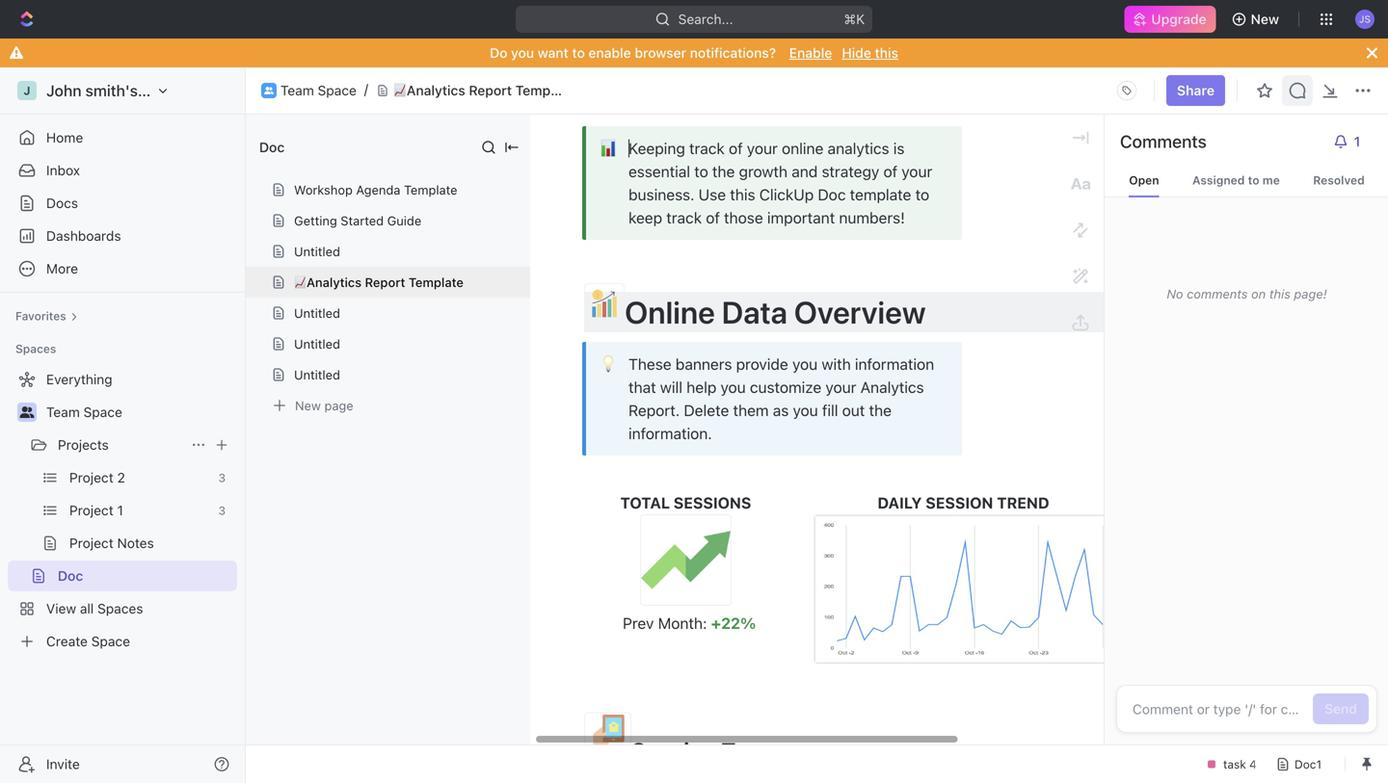 Task type: vqa. For each thing, say whether or not it's contained in the screenshot.
Team Space link corresponding to user group image Team
yes



Task type: locate. For each thing, give the bounding box(es) containing it.
growth
[[739, 162, 788, 181]]

1 vertical spatial this
[[730, 186, 755, 204]]

2 vertical spatial your
[[826, 378, 857, 397]]

1 vertical spatial the
[[869, 401, 892, 420]]

template down guide
[[409, 275, 464, 290]]

to up the use
[[694, 162, 708, 181]]

1 untitled from the top
[[294, 244, 340, 259]]

user group image
[[264, 87, 274, 94], [20, 407, 34, 418]]

1 vertical spatial 3
[[218, 504, 226, 518]]

project 1
[[69, 503, 123, 519]]

0 vertical spatial the
[[712, 162, 735, 181]]

use
[[699, 186, 726, 204]]

0 vertical spatial 📈analytics report template
[[393, 83, 574, 98]]

workshop agenda template
[[294, 183, 458, 197]]

project for project notes
[[69, 536, 114, 551]]

1 vertical spatial new
[[295, 399, 321, 413]]

john smith's workspace, , element
[[17, 81, 37, 100]]

report.
[[629, 401, 680, 420]]

spaces up "create space" link
[[97, 601, 143, 617]]

send button
[[1313, 694, 1369, 725]]

notes
[[117, 536, 154, 551]]

template up guide
[[404, 183, 458, 197]]

1 horizontal spatial doc
[[259, 139, 285, 155]]

0 horizontal spatial your
[[747, 139, 778, 158]]

0 horizontal spatial team space link
[[46, 397, 233, 428]]

space
[[318, 83, 357, 98], [83, 404, 122, 420], [91, 634, 130, 650]]

1 vertical spatial team
[[46, 404, 80, 420]]

this right on
[[1270, 287, 1291, 301]]

0 vertical spatial 3
[[218, 471, 226, 485]]

1 vertical spatial your
[[902, 162, 933, 181]]

team for the right team space link
[[281, 83, 314, 98]]

2 vertical spatial space
[[91, 634, 130, 650]]

keep
[[629, 209, 662, 227]]

0 horizontal spatial user group image
[[20, 407, 34, 418]]

1 horizontal spatial team
[[281, 83, 314, 98]]

of up growth
[[729, 139, 743, 158]]

new
[[1251, 11, 1279, 27], [295, 399, 321, 413]]

user group image for team space link inside the sidebar navigation
[[20, 407, 34, 418]]

report
[[469, 83, 512, 98], [365, 275, 405, 290]]

1 vertical spatial 📈analytics
[[294, 275, 362, 290]]

2 vertical spatial project
[[69, 536, 114, 551]]

2 horizontal spatial this
[[1270, 287, 1291, 301]]

0 vertical spatial new
[[1251, 11, 1279, 27]]

project 2 link
[[69, 463, 211, 494]]

template down the want at the top left of page
[[516, 83, 574, 98]]

tree
[[8, 364, 237, 658]]

0 vertical spatial team space link
[[281, 83, 357, 99]]

dashboards link
[[8, 221, 237, 252]]

0 horizontal spatial of
[[706, 209, 720, 227]]

2 vertical spatial doc
[[58, 568, 83, 584]]

0 vertical spatial team
[[281, 83, 314, 98]]

1 vertical spatial spaces
[[97, 601, 143, 617]]

send
[[1325, 701, 1358, 717]]

this
[[875, 45, 899, 61], [730, 186, 755, 204], [1270, 287, 1291, 301]]

📈analytics report template down the started
[[294, 275, 464, 290]]

your inside these banners provide you with information that will help you customize your analytics report. delete them as you fill out the information.
[[826, 378, 857, 397]]

those
[[724, 209, 763, 227]]

team
[[281, 83, 314, 98], [46, 404, 80, 420]]

track down business.
[[667, 209, 702, 227]]

team space inside sidebar navigation
[[46, 404, 122, 420]]

create
[[46, 634, 88, 650]]

this inside keeping track of your online analytics is essential to the growth and strategy of your business. use this clickup doc template to keep track of those important numbers!
[[730, 186, 755, 204]]

2 project from the top
[[69, 503, 114, 519]]

analytics
[[828, 139, 890, 158]]

analytics
[[861, 378, 924, 397]]

home link
[[8, 122, 237, 153]]

invite
[[46, 757, 80, 773]]

1 horizontal spatial 1
[[1354, 134, 1361, 149]]

1 vertical spatial track
[[667, 209, 702, 227]]

your down the is
[[902, 162, 933, 181]]

2 vertical spatial of
[[706, 209, 720, 227]]

inbox link
[[8, 155, 237, 186]]

new page
[[295, 399, 354, 413]]

types
[[722, 738, 787, 765]]

you up them
[[721, 378, 746, 397]]

new inside button
[[1251, 11, 1279, 27]]

create space
[[46, 634, 130, 650]]

1 vertical spatial user group image
[[20, 407, 34, 418]]

0 horizontal spatial the
[[712, 162, 735, 181]]

0 vertical spatial of
[[729, 139, 743, 158]]

1 vertical spatial template
[[404, 183, 458, 197]]

0 vertical spatial track
[[689, 139, 725, 158]]

docs
[[46, 195, 78, 211]]

docs link
[[8, 188, 237, 219]]

more button
[[8, 254, 237, 284]]

3 project from the top
[[69, 536, 114, 551]]

1 horizontal spatial user group image
[[264, 87, 274, 94]]

space inside "create space" link
[[91, 634, 130, 650]]

agenda
[[356, 183, 401, 197]]

0 vertical spatial 1
[[1354, 134, 1361, 149]]

1 vertical spatial 📈analytics report template
[[294, 275, 464, 290]]

your up growth
[[747, 139, 778, 158]]

0 horizontal spatial doc
[[58, 568, 83, 584]]

0 vertical spatial space
[[318, 83, 357, 98]]

overview
[[794, 294, 926, 331]]

spaces down favorites
[[15, 342, 56, 356]]

1 vertical spatial space
[[83, 404, 122, 420]]

notifications?
[[690, 45, 776, 61]]

total sessions
[[621, 494, 751, 512]]

online
[[625, 294, 715, 331]]

the up the use
[[712, 162, 735, 181]]

0 horizontal spatial 1
[[117, 503, 123, 519]]

0 vertical spatial your
[[747, 139, 778, 158]]

0 vertical spatial project
[[69, 470, 114, 486]]

new left page
[[295, 399, 321, 413]]

1 horizontal spatial 📈analytics
[[393, 83, 465, 98]]

the down "analytics" on the right of the page
[[869, 401, 892, 420]]

0 vertical spatial this
[[875, 45, 899, 61]]

2 3 from the top
[[218, 504, 226, 518]]

1 horizontal spatial your
[[826, 378, 857, 397]]

0 horizontal spatial new
[[295, 399, 321, 413]]

of
[[729, 139, 743, 158], [884, 162, 898, 181], [706, 209, 720, 227]]

1 vertical spatial project
[[69, 503, 114, 519]]

this right hide
[[875, 45, 899, 61]]

your down with
[[826, 378, 857, 397]]

track up the use
[[689, 139, 725, 158]]

team space
[[281, 83, 357, 98], [46, 404, 122, 420]]

this up the those
[[730, 186, 755, 204]]

1 horizontal spatial report
[[469, 83, 512, 98]]

upgrade link
[[1125, 6, 1216, 33]]

0 vertical spatial spaces
[[15, 342, 56, 356]]

track
[[689, 139, 725, 158], [667, 209, 702, 227]]

1 vertical spatial team space
[[46, 404, 122, 420]]

essential
[[629, 162, 690, 181]]

📈analytics
[[393, 83, 465, 98], [294, 275, 362, 290]]

project left 2 on the left bottom
[[69, 470, 114, 486]]

1 horizontal spatial team space link
[[281, 83, 357, 99]]

the
[[712, 162, 735, 181], [869, 401, 892, 420]]

team space link
[[281, 83, 357, 99], [46, 397, 233, 428]]

0 horizontal spatial team space
[[46, 404, 122, 420]]

me
[[1263, 174, 1280, 187]]

+22%
[[711, 615, 756, 633]]

new button
[[1224, 4, 1291, 35]]

of down the use
[[706, 209, 720, 227]]

important
[[767, 209, 835, 227]]

clickup
[[760, 186, 814, 204]]

as
[[773, 401, 789, 420]]

project down project 2
[[69, 503, 114, 519]]

📈analytics report template
[[393, 83, 574, 98], [294, 275, 464, 290]]

0 horizontal spatial 📈analytics
[[294, 275, 362, 290]]

1 up 'resolved'
[[1354, 134, 1361, 149]]

information
[[855, 355, 934, 374]]

your
[[747, 139, 778, 158], [902, 162, 933, 181], [826, 378, 857, 397]]

banners
[[676, 355, 732, 374]]

search...
[[678, 11, 733, 27]]

1 horizontal spatial spaces
[[97, 601, 143, 617]]

1 vertical spatial 1
[[117, 503, 123, 519]]

2 horizontal spatial doc
[[818, 186, 846, 204]]

no
[[1167, 287, 1184, 301]]

report down guide
[[365, 275, 405, 290]]

that
[[629, 378, 656, 397]]

2 horizontal spatial your
[[902, 162, 933, 181]]

3 right project 2 link
[[218, 471, 226, 485]]

1 vertical spatial doc
[[818, 186, 846, 204]]

all
[[80, 601, 94, 617]]

3 up project notes link
[[218, 504, 226, 518]]

spaces inside "link"
[[97, 601, 143, 617]]

0 vertical spatial team space
[[281, 83, 357, 98]]

doc link
[[58, 561, 233, 592]]

comments
[[1120, 131, 1207, 152]]

1 vertical spatial team space link
[[46, 397, 233, 428]]

doc inside tree
[[58, 568, 83, 584]]

0 horizontal spatial this
[[730, 186, 755, 204]]

getting started guide
[[294, 214, 422, 228]]

0 horizontal spatial spaces
[[15, 342, 56, 356]]

project for project 2
[[69, 470, 114, 486]]

to
[[572, 45, 585, 61], [694, 162, 708, 181], [1248, 174, 1260, 187], [916, 186, 930, 204]]

report down do
[[469, 83, 512, 98]]

0 horizontal spatial team
[[46, 404, 80, 420]]

project for project 1
[[69, 503, 114, 519]]

1 project from the top
[[69, 470, 114, 486]]

page!
[[1294, 287, 1327, 301]]

john smith's workspace
[[46, 81, 222, 100]]

team inside sidebar navigation
[[46, 404, 80, 420]]

of down the is
[[884, 162, 898, 181]]

1 button
[[1326, 126, 1374, 157]]

and
[[792, 162, 818, 181]]

0 vertical spatial user group image
[[264, 87, 274, 94]]

1 horizontal spatial new
[[1251, 11, 1279, 27]]

1 3 from the top
[[218, 471, 226, 485]]

1 horizontal spatial the
[[869, 401, 892, 420]]

comments
[[1187, 287, 1248, 301]]

📈analytics report template down do
[[393, 83, 574, 98]]

template
[[516, 83, 574, 98], [404, 183, 458, 197], [409, 275, 464, 290]]

favorites
[[15, 309, 66, 323]]

3
[[218, 471, 226, 485], [218, 504, 226, 518]]

user group image inside sidebar navigation
[[20, 407, 34, 418]]

2 horizontal spatial of
[[884, 162, 898, 181]]

project inside "link"
[[69, 503, 114, 519]]

browser
[[635, 45, 686, 61]]

tree containing everything
[[8, 364, 237, 658]]

business.
[[629, 186, 695, 204]]

project down the "project 1"
[[69, 536, 114, 551]]

dropdown menu image
[[1112, 75, 1142, 106]]

0 horizontal spatial report
[[365, 275, 405, 290]]

new right upgrade at top
[[1251, 11, 1279, 27]]

customize
[[750, 378, 822, 397]]

1 horizontal spatial team space
[[281, 83, 357, 98]]

1
[[1354, 134, 1361, 149], [117, 503, 123, 519]]

doc inside keeping track of your online analytics is essential to the growth and strategy of your business. use this clickup doc template to keep track of those important numbers!
[[818, 186, 846, 204]]

1 vertical spatial report
[[365, 275, 405, 290]]

1 down 2 on the left bottom
[[117, 503, 123, 519]]



Task type: describe. For each thing, give the bounding box(es) containing it.
sidebar navigation
[[0, 67, 250, 784]]

prev month: +22%
[[605, 615, 756, 633]]

daily
[[878, 494, 922, 512]]

hide
[[842, 45, 871, 61]]

project 2
[[69, 470, 125, 486]]

2
[[117, 470, 125, 486]]

enable
[[589, 45, 631, 61]]

team space link inside sidebar navigation
[[46, 397, 233, 428]]

everything link
[[8, 364, 233, 395]]

create space link
[[8, 627, 233, 658]]

everything
[[46, 372, 112, 388]]

project notes link
[[69, 528, 233, 559]]

user group image for the right team space link
[[264, 87, 274, 94]]

📊
[[600, 138, 617, 159]]

3 for 2
[[218, 471, 226, 485]]

online data overview
[[625, 294, 1189, 331]]

workshop
[[294, 183, 353, 197]]

guide
[[387, 214, 422, 228]]

share
[[1177, 82, 1215, 98]]

total
[[621, 494, 670, 512]]

is
[[894, 139, 905, 158]]

these banners provide you with information that will help you customize your analytics report. delete them as you fill out the information.
[[629, 355, 938, 443]]

3 untitled from the top
[[294, 337, 340, 351]]

month:
[[658, 615, 707, 633]]

data
[[722, 294, 788, 331]]

💡
[[600, 354, 617, 374]]

daily session trend
[[878, 494, 1050, 512]]

will
[[660, 378, 683, 397]]

session
[[632, 738, 717, 765]]

resolved
[[1313, 174, 1365, 187]]

these
[[629, 355, 672, 374]]

assigned to me
[[1193, 174, 1280, 187]]

inbox
[[46, 162, 80, 178]]

getting
[[294, 214, 337, 228]]

new for new
[[1251, 11, 1279, 27]]

open
[[1129, 174, 1159, 187]]

projects
[[58, 437, 109, 453]]

want
[[538, 45, 569, 61]]

new for new page
[[295, 399, 321, 413]]

j
[[24, 84, 30, 97]]

enable
[[789, 45, 832, 61]]

no comments on this page!
[[1167, 287, 1327, 301]]

to left me
[[1248, 174, 1260, 187]]

project notes
[[69, 536, 154, 551]]

do
[[490, 45, 508, 61]]

js button
[[1350, 4, 1381, 35]]

you right as
[[793, 401, 818, 420]]

view
[[46, 601, 76, 617]]

session
[[926, 494, 993, 512]]

tree inside sidebar navigation
[[8, 364, 237, 658]]

to right template
[[916, 186, 930, 204]]

started
[[341, 214, 384, 228]]

session types
[[632, 738, 787, 765]]

1 horizontal spatial this
[[875, 45, 899, 61]]

2 vertical spatial template
[[409, 275, 464, 290]]

the inside keeping track of your online analytics is essential to the growth and strategy of your business. use this clickup doc template to keep track of those important numbers!
[[712, 162, 735, 181]]

the inside these banners provide you with information that will help you customize your analytics report. delete them as you fill out the information.
[[869, 401, 892, 420]]

project 1 link
[[69, 496, 211, 526]]

1 horizontal spatial of
[[729, 139, 743, 158]]

sessions
[[674, 494, 751, 512]]

2 untitled from the top
[[294, 306, 340, 321]]

0 vertical spatial report
[[469, 83, 512, 98]]

help
[[687, 378, 717, 397]]

space for the right team space link
[[318, 83, 357, 98]]

page
[[324, 399, 354, 413]]

3 for 1
[[218, 504, 226, 518]]

team for team space link inside the sidebar navigation
[[46, 404, 80, 420]]

view all spaces link
[[8, 594, 233, 625]]

2 vertical spatial this
[[1270, 287, 1291, 301]]

projects link
[[58, 430, 183, 461]]

0 vertical spatial 📈analytics
[[393, 83, 465, 98]]

home
[[46, 130, 83, 146]]

js
[[1359, 13, 1371, 24]]

numbers!
[[839, 209, 905, 227]]

1 inside 1 dropdown button
[[1354, 134, 1361, 149]]

fill
[[822, 401, 838, 420]]

1 inside project 1 "link"
[[117, 503, 123, 519]]

0 vertical spatial doc
[[259, 139, 285, 155]]

john
[[46, 81, 82, 100]]

favorites button
[[8, 305, 86, 328]]

to right the want at the top left of page
[[572, 45, 585, 61]]

workspace
[[142, 81, 222, 100]]

trend
[[997, 494, 1050, 512]]

you up customize
[[793, 355, 818, 374]]

4 untitled from the top
[[294, 368, 340, 382]]

0 vertical spatial template
[[516, 83, 574, 98]]

do you want to enable browser notifications? enable hide this
[[490, 45, 899, 61]]

you right do
[[511, 45, 534, 61]]

⌘k
[[844, 11, 865, 27]]

them
[[733, 401, 769, 420]]

view all spaces
[[46, 601, 143, 617]]

space for team space link inside the sidebar navigation
[[83, 404, 122, 420]]

strategy
[[822, 162, 880, 181]]

out
[[842, 401, 865, 420]]

keeping
[[629, 139, 685, 158]]

dashboards
[[46, 228, 121, 244]]

1 vertical spatial of
[[884, 162, 898, 181]]



